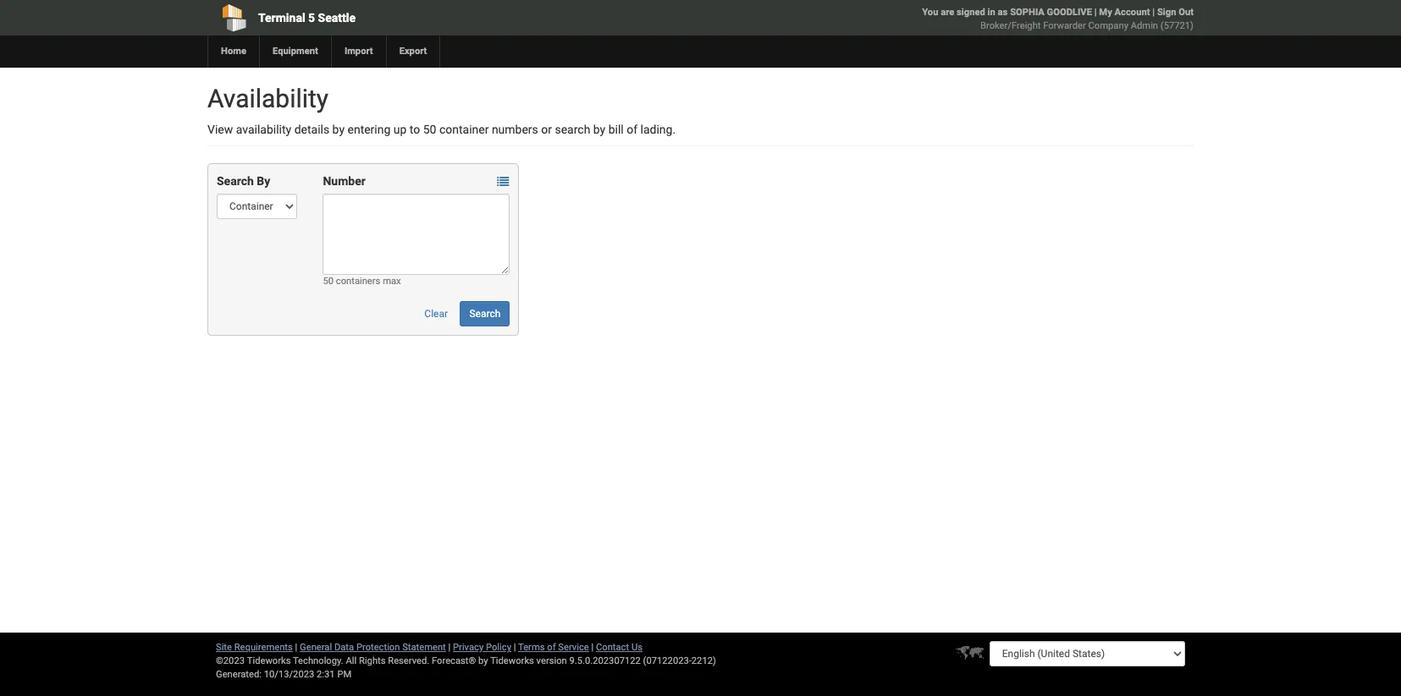 Task type: vqa. For each thing, say whether or not it's contained in the screenshot.
entering at the top of the page
yes



Task type: describe. For each thing, give the bounding box(es) containing it.
1 horizontal spatial of
[[627, 123, 638, 136]]

statement
[[402, 643, 446, 654]]

reserved.
[[388, 656, 429, 667]]

privacy
[[453, 643, 484, 654]]

| up the 9.5.0.202307122
[[591, 643, 594, 654]]

forecast®
[[432, 656, 476, 667]]

2 horizontal spatial by
[[593, 123, 606, 136]]

container
[[439, 123, 489, 136]]

account
[[1115, 7, 1150, 18]]

containers
[[336, 276, 380, 287]]

version
[[536, 656, 567, 667]]

contact us link
[[596, 643, 643, 654]]

you are signed in as sophia goodlive | my account | sign out broker/freight forwarder company admin (57721)
[[922, 7, 1194, 31]]

home link
[[207, 36, 259, 68]]

1 horizontal spatial 50
[[423, 123, 436, 136]]

terminal 5 seattle
[[258, 11, 356, 25]]

sign
[[1157, 7, 1176, 18]]

| up forecast®
[[448, 643, 451, 654]]

technology.
[[293, 656, 343, 667]]

2:31
[[317, 670, 335, 681]]

clear
[[424, 308, 448, 320]]

export link
[[386, 36, 440, 68]]

availability
[[236, 123, 291, 136]]

(57721)
[[1160, 20, 1194, 31]]

9.5.0.202307122
[[569, 656, 641, 667]]

terminal
[[258, 11, 305, 25]]

(07122023-
[[643, 656, 692, 667]]

out
[[1179, 7, 1194, 18]]

you
[[922, 7, 938, 18]]

general data protection statement link
[[300, 643, 446, 654]]

search by
[[217, 174, 270, 188]]

50 containers max
[[323, 276, 401, 287]]

import link
[[331, 36, 386, 68]]

numbers
[[492, 123, 538, 136]]

number
[[323, 174, 366, 188]]

search for search
[[469, 308, 501, 320]]

my
[[1099, 7, 1112, 18]]

generated:
[[216, 670, 262, 681]]

terms
[[518, 643, 545, 654]]

site
[[216, 643, 232, 654]]

site requirements link
[[216, 643, 293, 654]]

up
[[393, 123, 407, 136]]

max
[[383, 276, 401, 287]]

goodlive
[[1047, 7, 1092, 18]]

equipment link
[[259, 36, 331, 68]]

company
[[1088, 20, 1128, 31]]

view availability details by entering up to 50 container numbers or search by bill of lading.
[[207, 123, 676, 136]]

broker/freight
[[980, 20, 1041, 31]]

my account link
[[1099, 7, 1150, 18]]

availability
[[207, 84, 328, 113]]

protection
[[356, 643, 400, 654]]

seattle
[[318, 11, 356, 25]]

to
[[410, 123, 420, 136]]

view
[[207, 123, 233, 136]]

10/13/2023
[[264, 670, 314, 681]]

| left sign at top right
[[1152, 7, 1155, 18]]

contact
[[596, 643, 629, 654]]

policy
[[486, 643, 511, 654]]

sophia
[[1010, 7, 1045, 18]]

equipment
[[273, 46, 318, 57]]



Task type: locate. For each thing, give the bounding box(es) containing it.
tideworks
[[490, 656, 534, 667]]

search for search by
[[217, 174, 254, 188]]

1 vertical spatial search
[[469, 308, 501, 320]]

search
[[555, 123, 590, 136]]

signed
[[957, 7, 985, 18]]

export
[[399, 46, 427, 57]]

by inside site requirements | general data protection statement | privacy policy | terms of service | contact us ©2023 tideworks technology. all rights reserved. forecast® by tideworks version 9.5.0.202307122 (07122023-2212) generated: 10/13/2023 2:31 pm
[[478, 656, 488, 667]]

of
[[627, 123, 638, 136], [547, 643, 556, 654]]

forwarder
[[1043, 20, 1086, 31]]

50 left containers
[[323, 276, 334, 287]]

import
[[344, 46, 373, 57]]

Number text field
[[323, 194, 510, 275]]

| up the tideworks at the left
[[514, 643, 516, 654]]

©2023 tideworks
[[216, 656, 291, 667]]

service
[[558, 643, 589, 654]]

0 horizontal spatial of
[[547, 643, 556, 654]]

0 vertical spatial search
[[217, 174, 254, 188]]

0 horizontal spatial search
[[217, 174, 254, 188]]

all
[[346, 656, 357, 667]]

0 horizontal spatial 50
[[323, 276, 334, 287]]

rights
[[359, 656, 386, 667]]

data
[[334, 643, 354, 654]]

0 vertical spatial 50
[[423, 123, 436, 136]]

2212)
[[691, 656, 716, 667]]

0 vertical spatial of
[[627, 123, 638, 136]]

general
[[300, 643, 332, 654]]

home
[[221, 46, 246, 57]]

by
[[332, 123, 345, 136], [593, 123, 606, 136], [478, 656, 488, 667]]

are
[[941, 7, 954, 18]]

show list image
[[497, 176, 509, 188]]

search inside button
[[469, 308, 501, 320]]

by
[[257, 174, 270, 188]]

by left bill at the top of page
[[593, 123, 606, 136]]

admin
[[1131, 20, 1158, 31]]

privacy policy link
[[453, 643, 511, 654]]

site requirements | general data protection statement | privacy policy | terms of service | contact us ©2023 tideworks technology. all rights reserved. forecast® by tideworks version 9.5.0.202307122 (07122023-2212) generated: 10/13/2023 2:31 pm
[[216, 643, 716, 681]]

terminal 5 seattle link
[[207, 0, 604, 36]]

us
[[631, 643, 643, 654]]

requirements
[[234, 643, 293, 654]]

as
[[998, 7, 1008, 18]]

of inside site requirements | general data protection statement | privacy policy | terms of service | contact us ©2023 tideworks technology. all rights reserved. forecast® by tideworks version 9.5.0.202307122 (07122023-2212) generated: 10/13/2023 2:31 pm
[[547, 643, 556, 654]]

terms of service link
[[518, 643, 589, 654]]

search button
[[460, 301, 510, 327]]

details
[[294, 123, 329, 136]]

0 horizontal spatial by
[[332, 123, 345, 136]]

of up version
[[547, 643, 556, 654]]

clear button
[[415, 301, 457, 327]]

lading.
[[640, 123, 676, 136]]

or
[[541, 123, 552, 136]]

|
[[1094, 7, 1097, 18], [1152, 7, 1155, 18], [295, 643, 297, 654], [448, 643, 451, 654], [514, 643, 516, 654], [591, 643, 594, 654]]

50
[[423, 123, 436, 136], [323, 276, 334, 287]]

of right bill at the top of page
[[627, 123, 638, 136]]

| left general
[[295, 643, 297, 654]]

search right clear button
[[469, 308, 501, 320]]

1 horizontal spatial by
[[478, 656, 488, 667]]

pm
[[337, 670, 352, 681]]

bill
[[608, 123, 624, 136]]

1 vertical spatial of
[[547, 643, 556, 654]]

5
[[308, 11, 315, 25]]

1 vertical spatial 50
[[323, 276, 334, 287]]

1 horizontal spatial search
[[469, 308, 501, 320]]

| left my
[[1094, 7, 1097, 18]]

by right details
[[332, 123, 345, 136]]

search left by
[[217, 174, 254, 188]]

in
[[988, 7, 995, 18]]

entering
[[347, 123, 391, 136]]

search
[[217, 174, 254, 188], [469, 308, 501, 320]]

by down privacy policy link
[[478, 656, 488, 667]]

sign out link
[[1157, 7, 1194, 18]]

50 right to
[[423, 123, 436, 136]]



